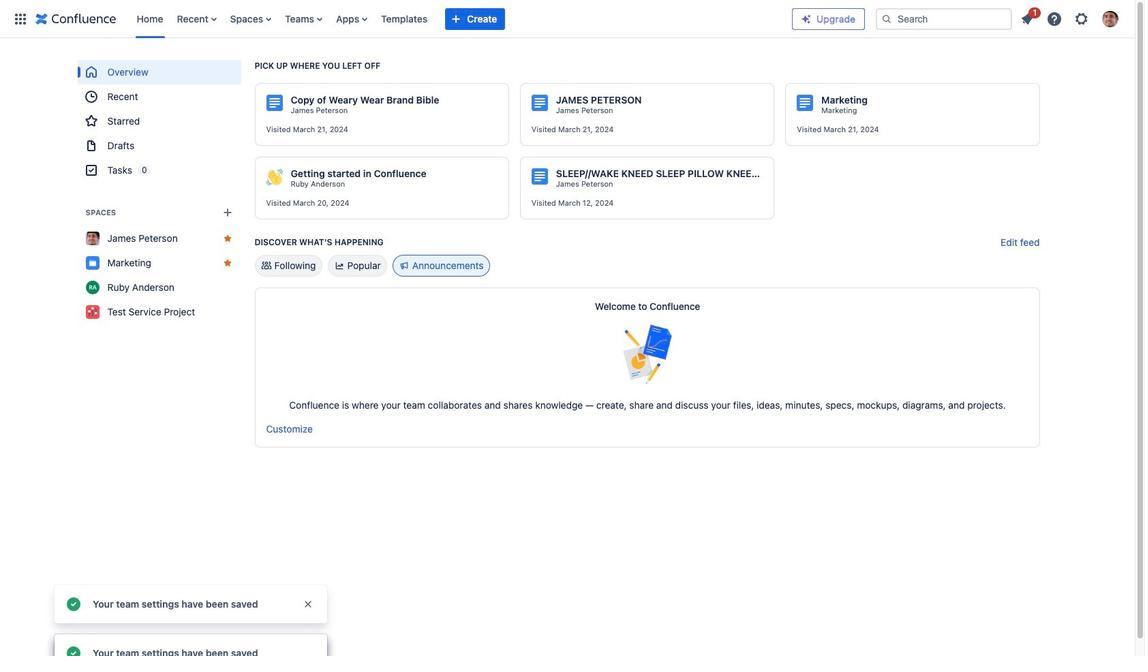 Task type: vqa. For each thing, say whether or not it's contained in the screenshot.
More image
no



Task type: describe. For each thing, give the bounding box(es) containing it.
global element
[[8, 0, 793, 38]]

list for appswitcher icon
[[130, 0, 793, 38]]

dismiss image
[[303, 600, 314, 610]]

success image
[[65, 646, 82, 657]]

search image
[[882, 13, 893, 24]]

notification icon image
[[1020, 11, 1036, 27]]

your profile and preferences image
[[1103, 11, 1119, 27]]

create a space image
[[219, 205, 236, 221]]

2 unstar this space image from the top
[[222, 258, 233, 269]]



Task type: locate. For each thing, give the bounding box(es) containing it.
banner
[[0, 0, 1136, 38]]

premium image
[[801, 13, 812, 24]]

group
[[77, 60, 241, 183]]

1 vertical spatial success image
[[65, 646, 82, 657]]

list
[[130, 0, 793, 38], [1016, 5, 1127, 31]]

success image
[[65, 597, 82, 613], [65, 646, 82, 657]]

list for the 'premium' image
[[1016, 5, 1127, 31]]

unstar this space image
[[222, 233, 233, 244], [222, 258, 233, 269]]

None search field
[[876, 8, 1013, 30]]

0 vertical spatial success image
[[65, 597, 82, 613]]

1 success image from the top
[[65, 597, 82, 613]]

:wave: image
[[266, 169, 283, 186]]

1 vertical spatial unstar this space image
[[222, 258, 233, 269]]

0 vertical spatial unstar this space image
[[222, 233, 233, 244]]

:wave: image
[[266, 169, 283, 186]]

appswitcher icon image
[[12, 11, 29, 27]]

1 unstar this space image from the top
[[222, 233, 233, 244]]

Search field
[[876, 8, 1013, 30]]

settings icon image
[[1074, 11, 1091, 27]]

1 horizontal spatial list
[[1016, 5, 1127, 31]]

list item
[[1016, 5, 1042, 30]]

confluence image
[[35, 11, 116, 27], [35, 11, 116, 27]]

help icon image
[[1047, 11, 1063, 27]]

2 success image from the top
[[65, 646, 82, 657]]

0 horizontal spatial list
[[130, 0, 793, 38]]



